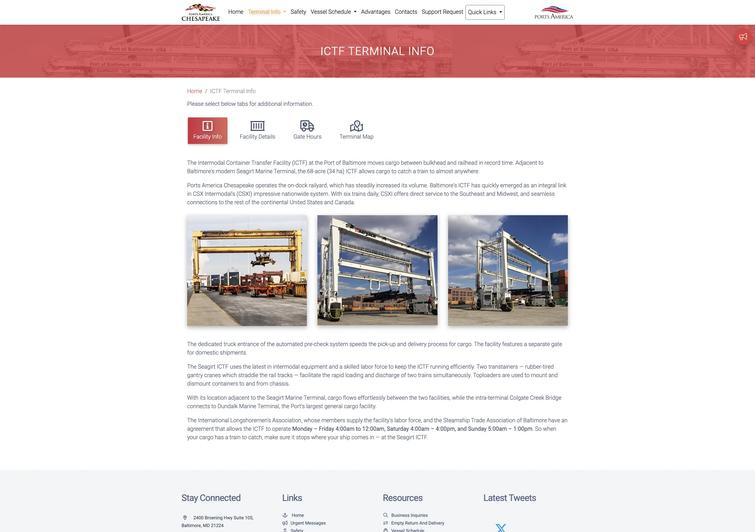 Task type: describe. For each thing, give the bounding box(es) containing it.
system.
[[310, 191, 330, 197]]

which inside ports america chesapeake operates the on-dock railyard, which has steadily increased its volume. baltimore's ictf has quickly emerged as an integral link in csx intermodal's (csxi) impressive nationwide system. with six trains daily, csxi offers direct service to the southeast and midwest, and seamless connections to the rest of the continental united states and canada.
[[330, 182, 344, 189]]

the left 'southeast'
[[451, 191, 458, 197]]

latest
[[484, 493, 507, 504]]

the down (ictf)
[[298, 168, 306, 175]]

ha)
[[337, 168, 345, 175]]

features
[[503, 341, 523, 348]]

the seagirt ictf uses the latest in intermodal equipment and a skilled labor force to keep the ictf running efficiently. two transtainers — rubber-tired gantry cranes which straddle the rail tracks — facilitate the rapid loading and discharge of two trains simultaneously. toploaders are used to mount and dismount containers to and from chassis.
[[187, 364, 558, 387]]

seagirt inside the intermodal container transfer facility (ictf) at the port of baltimore moves cargo between bulkhead and railhead in record time. adjacent to baltimore's modern seagirt marine terminal, the 68-acre (34 ha) ictf allows cargo to catch a train to almost anywhere.
[[237, 168, 254, 175]]

direct
[[410, 191, 424, 197]]

1 4:00am from the left
[[336, 426, 355, 433]]

in inside the intermodal container transfer facility (ictf) at the port of baltimore moves cargo between bulkhead and railhead in record time. adjacent to baltimore's modern seagirt marine terminal, the 68-acre (34 ha) ictf allows cargo to catch a train to almost anywhere.
[[479, 160, 483, 166]]

operate
[[272, 426, 291, 433]]

tab panel containing the intermodal container transfer facility (ictf) at the port of baltimore moves cargo between bulkhead and railhead in record time. adjacent to baltimore's modern seagirt marine terminal, the 68-acre (34 ha) ictf allows cargo to catch a train to almost anywhere.
[[182, 159, 573, 442]]

additional
[[258, 101, 282, 108]]

baltimore's inside ports america chesapeake operates the on-dock railyard, which has steadily increased its volume. baltimore's ictf has quickly emerged as an integral link in csx intermodal's (csxi) impressive nationwide system. with six trains daily, csxi offers direct service to the southeast and midwest, and seamless connections to the rest of the continental united states and canada.
[[430, 182, 457, 189]]

facility details link
[[234, 118, 281, 144]]

a inside ​the dedicated truck entrance of the automated pre-check system speeds the pick-up and delivery process for cargo. the facility features a separate gate for domestic shipments.
[[524, 341, 527, 348]]

baltimore's inside the intermodal container transfer facility (ictf) at the port of baltimore moves cargo between bulkhead and railhead in record time. adjacent to baltimore's modern seagirt marine terminal, the 68-acre (34 ha) ictf allows cargo to catch a train to almost anywhere.
[[187, 168, 215, 175]]

safety
[[291, 8, 306, 15]]

the left rapid
[[323, 372, 330, 379]]

rubber-
[[525, 364, 543, 371]]

adjacent
[[516, 160, 537, 166]]

equipment
[[301, 364, 328, 371]]

chesapeake
[[224, 182, 254, 189]]

1 horizontal spatial for
[[250, 101, 256, 108]]

cargo down flows
[[344, 403, 358, 410]]

1 vertical spatial terminal,
[[304, 395, 326, 402]]

and down with
[[324, 199, 334, 206]]

the up 12:00am,
[[364, 418, 372, 424]]

support
[[422, 8, 442, 15]]

return
[[405, 521, 419, 526]]

chassis.
[[270, 381, 290, 387]]

2 vertical spatial marine
[[239, 403, 256, 410]]

shipments.
[[220, 350, 247, 356]]

moves
[[368, 160, 384, 166]]

while
[[452, 395, 465, 402]]

map
[[363, 134, 374, 140]]

1 your from the left
[[187, 434, 198, 441]]

domestic
[[196, 350, 219, 356]]

truck
[[224, 341, 236, 348]]

integral
[[539, 182, 557, 189]]

united
[[290, 199, 306, 206]]

simultaneously.
[[434, 372, 472, 379]]

in inside ports america chesapeake operates the on-dock railyard, which has steadily increased its volume. baltimore's ictf has quickly emerged as an integral link in csx intermodal's (csxi) impressive nationwide system. with six trains daily, csxi offers direct service to the southeast and midwest, and seamless connections to the rest of the continental united states and canada.
[[187, 191, 192, 197]]

international
[[198, 418, 229, 424]]

and right the loading at the bottom
[[365, 372, 374, 379]]

empty return and delivery
[[392, 521, 445, 526]]

​the dedicated truck entrance of the automated pre-check system speeds the pick-up and delivery process for cargo. the facility features a separate gate for domestic shipments.
[[187, 341, 562, 356]]

2 vertical spatial terminal,
[[258, 403, 280, 410]]

links inside "link"
[[484, 9, 497, 16]]

gantry
[[187, 372, 203, 379]]

cargo down the moves
[[376, 168, 390, 175]]

facilitate
[[300, 372, 321, 379]]

has inside . so when your cargo has a train to catch, make sure it stops where your ship comes in — at the seagirt ictf.
[[215, 434, 224, 441]]

facility for facility info
[[193, 134, 211, 140]]

advantages
[[361, 8, 391, 15]]

trains inside the seagirt ictf uses the latest in intermodal equipment and a skilled labor force to keep the ictf running efficiently. two transtainers — rubber-tired gantry cranes which straddle the rail tracks — facilitate the rapid loading and discharge of two trains simultaneously. toploaders are used to mount and dismount containers to and from chassis.
[[418, 372, 432, 379]]

delivery
[[429, 521, 445, 526]]

quick links link
[[466, 5, 505, 20]]

cargo inside . so when your cargo has a train to catch, make sure it stops where your ship comes in — at the seagirt ictf.
[[199, 434, 214, 441]]

southeast
[[460, 191, 485, 197]]

rest
[[235, 199, 244, 206]]

latest tweets
[[484, 493, 536, 504]]

0 horizontal spatial links
[[282, 493, 302, 504]]

system
[[330, 341, 348, 348]]

dedicated
[[198, 341, 222, 348]]

adjacent
[[228, 395, 250, 402]]

information.
[[283, 101, 314, 108]]

terminal info link
[[246, 5, 289, 19]]

0 horizontal spatial home link
[[187, 88, 202, 95]]

facility inside the intermodal container transfer facility (ictf) at the port of baltimore moves cargo between bulkhead and railhead in record time. adjacent to baltimore's modern seagirt marine terminal, the 68-acre (34 ha) ictf allows cargo to catch a train to almost anywhere.
[[273, 160, 291, 166]]

to inside . so when your cargo has a train to catch, make sure it stops where your ship comes in — at the seagirt ictf.
[[242, 434, 247, 441]]

and down straddle
[[246, 381, 255, 387]]

ports america chesapeake operates the on-dock railyard, which has steadily increased its volume. baltimore's ictf has quickly emerged as an integral link in csx intermodal's (csxi) impressive nationwide system. with six trains daily, csxi offers direct service to the southeast and midwest, and seamless connections to the rest of the continental united states and canada.
[[187, 182, 567, 206]]

latest
[[252, 364, 266, 371]]

record
[[485, 160, 501, 166]]

select
[[205, 101, 220, 108]]

ports
[[187, 182, 201, 189]]

trains inside ports america chesapeake operates the on-dock railyard, which has steadily increased its volume. baltimore's ictf has quickly emerged as an integral link in csx intermodal's (csxi) impressive nationwide system. with six trains daily, csxi offers direct service to the southeast and midwest, and seamless connections to the rest of the continental united states and canada.
[[352, 191, 366, 197]]

baltimore inside "the international longshoremen's association, whose members supply the facility's labor force, and the steamship trade association of baltimore have an agreement that allows the ictf to operate"
[[524, 418, 547, 424]]

cargo.
[[458, 341, 473, 348]]

facility details
[[240, 134, 276, 140]]

and up rapid
[[329, 364, 338, 371]]

keep
[[395, 364, 407, 371]]

0 horizontal spatial —
[[294, 372, 299, 379]]

facility for facility details
[[240, 134, 257, 140]]

the down (csxi)
[[252, 199, 260, 206]]

empty
[[392, 521, 404, 526]]

and
[[420, 521, 428, 526]]

nationwide
[[282, 191, 309, 197]]

dock
[[296, 182, 308, 189]]

csxi
[[381, 191, 393, 197]]

info inside facility info link
[[212, 134, 222, 140]]

acre
[[315, 168, 326, 175]]

ship
[[340, 434, 350, 441]]

automated
[[276, 341, 303, 348]]

exchange image
[[383, 522, 389, 526]]

and down as on the top of the page
[[521, 191, 530, 197]]

search image
[[383, 514, 389, 519]]

vessel schedule
[[311, 8, 353, 15]]

1 horizontal spatial has
[[346, 182, 355, 189]]

2 your from the left
[[328, 434, 339, 441]]

anchor image
[[282, 514, 288, 519]]

vessel
[[311, 8, 327, 15]]

container
[[226, 160, 250, 166]]

​with
[[187, 395, 199, 402]]

an inside "the international longshoremen's association, whose members supply the facility's labor force, and the steamship trade association of baltimore have an agreement that allows the ictf to operate"
[[562, 418, 568, 424]]

tab list containing facility info
[[184, 114, 574, 148]]

baltimore inside the intermodal container transfer facility (ictf) at the port of baltimore moves cargo between bulkhead and railhead in record time. adjacent to baltimore's modern seagirt marine terminal, the 68-acre (34 ha) ictf allows cargo to catch a train to almost anywhere.
[[343, 160, 366, 166]]

suite
[[234, 516, 244, 521]]

labor inside "the international longshoremen's association, whose members supply the facility's labor force, and the steamship trade association of baltimore have an agreement that allows the ictf to operate"
[[395, 418, 407, 424]]

the left pick-
[[369, 341, 377, 348]]

2 ictf terminal image from the left
[[318, 215, 438, 326]]

1 ictf terminal image from the left
[[187, 215, 307, 326]]

of inside the seagirt ictf uses the latest in intermodal equipment and a skilled labor force to keep the ictf running efficiently. two transtainers — rubber-tired gantry cranes which straddle the rail tracks — facilitate the rapid loading and discharge of two trains simultaneously. toploaders are used to mount and dismount containers to and from chassis.
[[401, 372, 406, 379]]

the left port's
[[282, 403, 290, 410]]

the intermodal container transfer facility (ictf) at the port of baltimore moves cargo between bulkhead and railhead in record time. adjacent to baltimore's modern seagirt marine terminal, the 68-acre (34 ha) ictf allows cargo to catch a train to almost anywhere.
[[187, 160, 544, 175]]

port's
[[291, 403, 305, 410]]

in inside the seagirt ictf uses the latest in intermodal equipment and a skilled labor force to keep the ictf running efficiently. two transtainers — rubber-tired gantry cranes which straddle the rail tracks — facilitate the rapid loading and discharge of two trains simultaneously. toploaders are used to mount and dismount containers to and from chassis.
[[267, 364, 272, 371]]

(ictf)
[[292, 160, 307, 166]]

allows inside the intermodal container transfer facility (ictf) at the port of baltimore moves cargo between bulkhead and railhead in record time. adjacent to baltimore's modern seagirt marine terminal, the 68-acre (34 ha) ictf allows cargo to catch a train to almost anywhere.
[[359, 168, 375, 175]]

2 vertical spatial for
[[187, 350, 194, 356]]

2400 broening hwy suite 105, baltimore, md 21224 link
[[182, 516, 254, 529]]

bullhorn image
[[282, 522, 288, 526]]

1:00pm
[[514, 426, 533, 433]]

seagirt inside "​with its location adjacent to the seagirt marine terminal, cargo flows effortlessly between the two facilities, while the intra-terminal colgate creek bridge connects to dundalk marine terminal, the port's largest general cargo facility."
[[266, 395, 284, 402]]

two
[[477, 364, 487, 371]]

below
[[221, 101, 236, 108]]

3 ictf terminal image from the left
[[448, 215, 568, 326]]

terminal, inside the intermodal container transfer facility (ictf) at the port of baltimore moves cargo between bulkhead and railhead in record time. adjacent to baltimore's modern seagirt marine terminal, the 68-acre (34 ha) ictf allows cargo to catch a train to almost anywhere.
[[274, 168, 297, 175]]

offers
[[394, 191, 409, 197]]

as
[[524, 182, 530, 189]]

anywhere.
[[455, 168, 480, 175]]

rapid
[[332, 372, 344, 379]]

terminal info
[[248, 8, 282, 15]]

sure
[[280, 434, 290, 441]]

containers
[[212, 381, 238, 387]]

seagirt inside . so when your cargo has a train to catch, make sure it stops where your ship comes in — at the seagirt ictf.
[[397, 434, 414, 441]]

are
[[502, 372, 510, 379]]

states
[[307, 199, 323, 206]]

running
[[430, 364, 449, 371]]

2 – from the left
[[431, 426, 435, 433]]

2 horizontal spatial has
[[472, 182, 481, 189]]

the left on-
[[279, 182, 286, 189]]

allows inside "the international longshoremen's association, whose members supply the facility's labor force, and the steamship trade association of baltimore have an agreement that allows the ictf to operate"
[[226, 426, 242, 433]]

operates
[[256, 182, 277, 189]]

a inside the seagirt ictf uses the latest in intermodal equipment and a skilled labor force to keep the ictf running efficiently. two transtainers — rubber-tired gantry cranes which straddle the rail tracks — facilitate the rapid loading and discharge of two trains simultaneously. toploaders are used to mount and dismount containers to and from chassis.
[[340, 364, 343, 371]]

and down steamship
[[458, 426, 467, 433]]

home link for urgent messages link
[[282, 514, 304, 519]]

the up acre
[[315, 160, 323, 166]]

2400
[[194, 516, 204, 521]]

facility info link
[[188, 118, 228, 144]]

details
[[259, 134, 276, 140]]



Task type: locate. For each thing, give the bounding box(es) containing it.
1 vertical spatial for
[[449, 341, 456, 348]]

inquiries
[[411, 514, 428, 519]]

catch,
[[248, 434, 263, 441]]

its inside ports america chesapeake operates the on-dock railyard, which has steadily increased its volume. baltimore's ictf has quickly emerged as an integral link in csx intermodal's (csxi) impressive nationwide system. with six trains daily, csxi offers direct service to the southeast and midwest, and seamless connections to the rest of the continental united states and canada.
[[402, 182, 408, 189]]

a up rapid
[[340, 364, 343, 371]]

supply
[[347, 418, 363, 424]]

at inside . so when your cargo has a train to catch, make sure it stops where your ship comes in — at the seagirt ictf.
[[381, 434, 386, 441]]

0 horizontal spatial allows
[[226, 426, 242, 433]]

schedule
[[329, 8, 351, 15]]

which inside the seagirt ictf uses the latest in intermodal equipment and a skilled labor force to keep the ictf running efficiently. two transtainers — rubber-tired gantry cranes which straddle the rail tracks — facilitate the rapid loading and discharge of two trains simultaneously. toploaders are used to mount and dismount containers to and from chassis.
[[222, 372, 237, 379]]

1 vertical spatial trains
[[418, 372, 432, 379]]

cargo
[[386, 160, 400, 166], [376, 168, 390, 175], [328, 395, 342, 402], [344, 403, 358, 410], [199, 434, 214, 441]]

1 horizontal spatial ictf terminal info
[[321, 45, 435, 58]]

an right as on the top of the page
[[531, 182, 537, 189]]

facility left (ictf)
[[273, 160, 291, 166]]

0 vertical spatial terminal,
[[274, 168, 297, 175]]

and down tired
[[549, 372, 558, 379]]

1 vertical spatial allows
[[226, 426, 242, 433]]

and inside the intermodal container transfer facility (ictf) at the port of baltimore moves cargo between bulkhead and railhead in record time. adjacent to baltimore's modern seagirt marine terminal, the 68-acre (34 ha) ictf allows cargo to catch a train to almost anywhere.
[[447, 160, 457, 166]]

the down from
[[257, 395, 265, 402]]

0 horizontal spatial ictf terminal image
[[187, 215, 307, 326]]

contacts
[[395, 8, 418, 15]]

0 vertical spatial between
[[401, 160, 422, 166]]

separate
[[529, 341, 550, 348]]

seagirt inside the seagirt ictf uses the latest in intermodal equipment and a skilled labor force to keep the ictf running efficiently. two transtainers — rubber-tired gantry cranes which straddle the rail tracks — facilitate the rapid loading and discharge of two trains simultaneously. toploaders are used to mount and dismount containers to and from chassis.
[[198, 364, 216, 371]]

2 horizontal spatial —
[[520, 364, 524, 371]]

mount
[[531, 372, 547, 379]]

1 horizontal spatial at
[[381, 434, 386, 441]]

—
[[520, 364, 524, 371], [294, 372, 299, 379], [376, 434, 380, 441]]

in inside . so when your cargo has a train to catch, make sure it stops where your ship comes in — at the seagirt ictf.
[[370, 434, 374, 441]]

which up containers
[[222, 372, 237, 379]]

its up connects
[[200, 395, 206, 402]]

1 vertical spatial links
[[282, 493, 302, 504]]

in left record
[[479, 160, 483, 166]]

on-
[[288, 182, 296, 189]]

the up from
[[260, 372, 268, 379]]

1 horizontal spatial trains
[[418, 372, 432, 379]]

the up straddle
[[243, 364, 251, 371]]

seagirt down container
[[237, 168, 254, 175]]

0 horizontal spatial baltimore's
[[187, 168, 215, 175]]

and right up
[[397, 341, 407, 348]]

trains down steadily
[[352, 191, 366, 197]]

1 vertical spatial labor
[[395, 418, 407, 424]]

0 vertical spatial at
[[309, 160, 314, 166]]

the inside the intermodal container transfer facility (ictf) at the port of baltimore moves cargo between bulkhead and railhead in record time. adjacent to baltimore's modern seagirt marine terminal, the 68-acre (34 ha) ictf allows cargo to catch a train to almost anywhere.
[[187, 160, 197, 166]]

– up where
[[314, 426, 318, 433]]

2 vertical spatial —
[[376, 434, 380, 441]]

between
[[401, 160, 422, 166], [387, 395, 408, 402]]

service
[[425, 191, 443, 197]]

broening
[[205, 516, 223, 521]]

a right the features
[[524, 341, 527, 348]]

facility's
[[374, 418, 393, 424]]

for down ​the
[[187, 350, 194, 356]]

an
[[531, 182, 537, 189], [562, 418, 568, 424]]

a inside . so when your cargo has a train to catch, make sure it stops where your ship comes in — at the seagirt ictf.
[[225, 434, 228, 441]]

the right cargo.
[[474, 341, 484, 348]]

terminal,
[[274, 168, 297, 175], [304, 395, 326, 402], [258, 403, 280, 410]]

home link left terminal info
[[226, 5, 246, 19]]

0 horizontal spatial baltimore
[[343, 160, 366, 166]]

the up 4:00pm,
[[434, 418, 442, 424]]

of inside ports america chesapeake operates the on-dock railyard, which has steadily increased its volume. baltimore's ictf has quickly emerged as an integral link in csx intermodal's (csxi) impressive nationwide system. with six trains daily, csxi offers direct service to the southeast and midwest, and seamless connections to the rest of the continental united states and canada.
[[245, 199, 250, 206]]

cargo up the 'general'
[[328, 395, 342, 402]]

quick links
[[468, 9, 498, 16]]

baltimore's up service
[[430, 182, 457, 189]]

0 vertical spatial its
[[402, 182, 408, 189]]

links right "quick" in the top of the page
[[484, 9, 497, 16]]

home link up please
[[187, 88, 202, 95]]

1 vertical spatial an
[[562, 418, 568, 424]]

seagirt down monday – friday 4:00am to 12:00am, saturday 4:00am – 4:00pm, and sunday 5:00am – 1:00pm on the bottom of the page
[[397, 434, 414, 441]]

a inside the intermodal container transfer facility (ictf) at the port of baltimore moves cargo between bulkhead and railhead in record time. adjacent to baltimore's modern seagirt marine terminal, the 68-acre (34 ha) ictf allows cargo to catch a train to almost anywhere.
[[413, 168, 416, 175]]

ictf inside ports america chesapeake operates the on-dock railyard, which has steadily increased its volume. baltimore's ictf has quickly emerged as an integral link in csx intermodal's (csxi) impressive nationwide system. with six trains daily, csxi offers direct service to the southeast and midwest, and seamless connections to the rest of the continental united states and canada.
[[459, 182, 470, 189]]

your
[[187, 434, 198, 441], [328, 434, 339, 441]]

2 horizontal spatial home link
[[282, 514, 304, 519]]

0 vertical spatial home link
[[226, 5, 246, 19]]

4:00am up ictf.
[[411, 426, 430, 433]]

at inside the intermodal container transfer facility (ictf) at the port of baltimore moves cargo between bulkhead and railhead in record time. adjacent to baltimore's modern seagirt marine terminal, the 68-acre (34 ha) ictf allows cargo to catch a train to almost anywhere.
[[309, 160, 314, 166]]

2 4:00am from the left
[[411, 426, 430, 433]]

two inside the seagirt ictf uses the latest in intermodal equipment and a skilled labor force to keep the ictf running efficiently. two transtainers — rubber-tired gantry cranes which straddle the rail tracks — facilitate the rapid loading and discharge of two trains simultaneously. toploaders are used to mount and dismount containers to and from chassis.
[[408, 372, 417, 379]]

bridge
[[546, 395, 562, 402]]

trains
[[352, 191, 366, 197], [418, 372, 432, 379]]

steadily
[[356, 182, 375, 189]]

0 horizontal spatial trains
[[352, 191, 366, 197]]

the inside ​the dedicated truck entrance of the automated pre-check system speeds the pick-up and delivery process for cargo. the facility features a separate gate for domestic shipments.
[[474, 341, 484, 348]]

cargo up catch
[[386, 160, 400, 166]]

support request
[[422, 8, 464, 15]]

and inside ​the dedicated truck entrance of the automated pre-check system speeds the pick-up and delivery process for cargo. the facility features a separate gate for domestic shipments.
[[397, 341, 407, 348]]

0 vertical spatial ictf terminal info
[[321, 45, 435, 58]]

to inside "the international longshoremen's association, whose members supply the facility's labor force, and the steamship trade association of baltimore have an agreement that allows the ictf to operate"
[[266, 426, 271, 433]]

trains down running
[[418, 372, 432, 379]]

facilities,
[[429, 395, 451, 402]]

vessel schedule link
[[309, 5, 359, 19]]

1 vertical spatial train
[[230, 434, 241, 441]]

the for allows
[[187, 418, 197, 424]]

— down 12:00am,
[[376, 434, 380, 441]]

home for terminal info link home link
[[228, 8, 244, 15]]

its up offers
[[402, 182, 408, 189]]

marine down transfer
[[256, 168, 273, 175]]

1 horizontal spatial baltimore's
[[430, 182, 457, 189]]

of down keep
[[401, 372, 406, 379]]

0 vertical spatial baltimore
[[343, 160, 366, 166]]

an right have
[[562, 418, 568, 424]]

0 vertical spatial an
[[531, 182, 537, 189]]

between down the "discharge"
[[387, 395, 408, 402]]

allows down the moves
[[359, 168, 375, 175]]

1 vertical spatial which
[[222, 372, 237, 379]]

facility
[[193, 134, 211, 140], [240, 134, 257, 140], [273, 160, 291, 166]]

speeds
[[350, 341, 367, 348]]

of right the 'entrance'
[[261, 341, 266, 348]]

home for leftmost home link
[[187, 88, 202, 95]]

105,
[[245, 516, 254, 521]]

labor inside the seagirt ictf uses the latest in intermodal equipment and a skilled labor force to keep the ictf running efficiently. two transtainers — rubber-tired gantry cranes which straddle the rail tracks — facilitate the rapid loading and discharge of two trains simultaneously. toploaders are used to mount and dismount containers to and from chassis.
[[361, 364, 373, 371]]

the left intermodal on the top left of the page
[[187, 160, 197, 166]]

1 horizontal spatial links
[[484, 9, 497, 16]]

1 horizontal spatial labor
[[395, 418, 407, 424]]

hwy
[[224, 516, 233, 521]]

two inside "​with its location adjacent to the seagirt marine terminal, cargo flows effortlessly between the two facilities, while the intra-terminal colgate creek bridge connects to dundalk marine terminal, the port's largest general cargo facility."
[[419, 395, 428, 402]]

–
[[314, 426, 318, 433], [431, 426, 435, 433], [509, 426, 512, 433]]

has up 'southeast'
[[472, 182, 481, 189]]

1 vertical spatial two
[[419, 395, 428, 402]]

with
[[331, 191, 342, 197]]

info inside terminal info link
[[271, 8, 281, 15]]

1 horizontal spatial train
[[418, 168, 429, 175]]

0 vertical spatial marine
[[256, 168, 273, 175]]

0 vertical spatial labor
[[361, 364, 373, 371]]

0 vertical spatial train
[[418, 168, 429, 175]]

intra-
[[476, 395, 488, 402]]

(34
[[327, 168, 335, 175]]

of
[[336, 160, 341, 166], [245, 199, 250, 206], [261, 341, 266, 348], [401, 372, 406, 379], [517, 418, 522, 424]]

between inside the intermodal container transfer facility (ictf) at the port of baltimore moves cargo between bulkhead and railhead in record time. adjacent to baltimore's modern seagirt marine terminal, the 68-acre (34 ha) ictf allows cargo to catch a train to almost anywhere.
[[401, 160, 422, 166]]

two right the "discharge"
[[408, 372, 417, 379]]

1 vertical spatial ictf terminal info
[[210, 88, 256, 95]]

1 vertical spatial at
[[381, 434, 386, 441]]

.
[[533, 426, 534, 433]]

labor up saturday at the bottom right
[[395, 418, 407, 424]]

— right tracks
[[294, 372, 299, 379]]

of inside ​the dedicated truck entrance of the automated pre-check system speeds the pick-up and delivery process for cargo. the facility features a separate gate for domestic shipments.
[[261, 341, 266, 348]]

2 horizontal spatial home
[[292, 514, 304, 519]]

from
[[257, 381, 268, 387]]

3 – from the left
[[509, 426, 512, 433]]

connected
[[200, 493, 241, 504]]

tab panel
[[182, 159, 573, 442]]

cargo down the agreement
[[199, 434, 214, 441]]

0 horizontal spatial labor
[[361, 364, 373, 371]]

0 horizontal spatial at
[[309, 160, 314, 166]]

terminal
[[488, 395, 509, 402]]

— inside . so when your cargo has a train to catch, make sure it stops where your ship comes in — at the seagirt ictf.
[[376, 434, 380, 441]]

seamless
[[531, 191, 555, 197]]

ictf terminal image
[[187, 215, 307, 326], [318, 215, 438, 326], [448, 215, 568, 326]]

1 vertical spatial home
[[187, 88, 202, 95]]

1 horizontal spatial –
[[431, 426, 435, 433]]

1 horizontal spatial home
[[228, 8, 244, 15]]

1 horizontal spatial two
[[419, 395, 428, 402]]

terminal, up on-
[[274, 168, 297, 175]]

resources
[[383, 493, 423, 504]]

train down bulkhead
[[418, 168, 429, 175]]

1 vertical spatial marine
[[285, 395, 303, 402]]

baltimore up .
[[524, 418, 547, 424]]

and inside "the international longshoremen's association, whose members supply the facility's labor force, and the steamship trade association of baltimore have an agreement that allows the ictf to operate"
[[424, 418, 433, 424]]

for left cargo.
[[449, 341, 456, 348]]

home up please
[[187, 88, 202, 95]]

0 horizontal spatial train
[[230, 434, 241, 441]]

allows right that
[[226, 426, 242, 433]]

the up force,
[[409, 395, 417, 402]]

the for —
[[187, 364, 197, 371]]

terminal, up longshoremen's
[[258, 403, 280, 410]]

empty return and delivery link
[[383, 521, 445, 526]]

0 vertical spatial which
[[330, 182, 344, 189]]

ictf inside the intermodal container transfer facility (ictf) at the port of baltimore moves cargo between bulkhead and railhead in record time. adjacent to baltimore's modern seagirt marine terminal, the 68-acre (34 ha) ictf allows cargo to catch a train to almost anywhere.
[[346, 168, 358, 175]]

make
[[265, 434, 278, 441]]

0 vertical spatial for
[[250, 101, 256, 108]]

urgent messages link
[[282, 521, 326, 526]]

1 horizontal spatial an
[[562, 418, 568, 424]]

it
[[292, 434, 295, 441]]

baltimore's
[[187, 168, 215, 175], [430, 182, 457, 189]]

0 vertical spatial trains
[[352, 191, 366, 197]]

business
[[392, 514, 410, 519]]

the inside . so when your cargo has a train to catch, make sure it stops where your ship comes in — at the seagirt ictf.
[[388, 434, 396, 441]]

ship image
[[383, 530, 389, 533]]

your down the agreement
[[187, 434, 198, 441]]

please select below tabs for additional information.
[[187, 101, 314, 108]]

1 horizontal spatial your
[[328, 434, 339, 441]]

link
[[558, 182, 567, 189]]

the down saturday at the bottom right
[[388, 434, 396, 441]]

a right catch
[[413, 168, 416, 175]]

efficiently.
[[451, 364, 475, 371]]

transfer
[[252, 160, 272, 166]]

0 vertical spatial allows
[[359, 168, 375, 175]]

map marker alt image
[[183, 517, 192, 521]]

0 vertical spatial home
[[228, 8, 244, 15]]

of right rest
[[245, 199, 250, 206]]

2 horizontal spatial –
[[509, 426, 512, 433]]

between inside "​with its location adjacent to the seagirt marine terminal, cargo flows effortlessly between the two facilities, while the intra-terminal colgate creek bridge connects to dundalk marine terminal, the port's largest general cargo facility."
[[387, 395, 408, 402]]

0 horizontal spatial two
[[408, 372, 417, 379]]

the left automated at the bottom left
[[267, 341, 275, 348]]

0 vertical spatial —
[[520, 364, 524, 371]]

seagirt
[[237, 168, 254, 175], [198, 364, 216, 371], [266, 395, 284, 402], [397, 434, 414, 441]]

terminal inside terminal info link
[[248, 8, 270, 15]]

0 horizontal spatial has
[[215, 434, 224, 441]]

0 horizontal spatial –
[[314, 426, 318, 433]]

the up gantry
[[187, 364, 197, 371]]

0 horizontal spatial 4:00am
[[336, 426, 355, 433]]

0 horizontal spatial for
[[187, 350, 194, 356]]

an inside ports america chesapeake operates the on-dock railyard, which has steadily increased its volume. baltimore's ictf has quickly emerged as an integral link in csx intermodal's (csxi) impressive nationwide system. with six trains daily, csxi offers direct service to the southeast and midwest, and seamless connections to the rest of the continental united states and canada.
[[531, 182, 537, 189]]

and right force,
[[424, 418, 433, 424]]

emerged
[[501, 182, 522, 189]]

facility
[[485, 341, 501, 348]]

2 vertical spatial home link
[[282, 514, 304, 519]]

2 vertical spatial home
[[292, 514, 304, 519]]

the inside the seagirt ictf uses the latest in intermodal equipment and a skilled labor force to keep the ictf running efficiently. two transtainers — rubber-tired gantry cranes which straddle the rail tracks — facilitate the rapid loading and discharge of two trains simultaneously. toploaders are used to mount and dismount containers to and from chassis.
[[187, 364, 197, 371]]

at up 68-
[[309, 160, 314, 166]]

4:00am
[[336, 426, 355, 433], [411, 426, 430, 433]]

1 horizontal spatial baltimore
[[524, 418, 547, 424]]

of inside the intermodal container transfer facility (ictf) at the port of baltimore moves cargo between bulkhead and railhead in record time. adjacent to baltimore's modern seagirt marine terminal, the 68-acre (34 ha) ictf allows cargo to catch a train to almost anywhere.
[[336, 160, 341, 166]]

1 horizontal spatial home link
[[226, 5, 246, 19]]

cranes
[[204, 372, 221, 379]]

– down association
[[509, 426, 512, 433]]

stay connected
[[182, 493, 241, 504]]

in down 12:00am,
[[370, 434, 374, 441]]

1 horizontal spatial allows
[[359, 168, 375, 175]]

1 vertical spatial home link
[[187, 88, 202, 95]]

members
[[322, 418, 345, 424]]

marine inside the intermodal container transfer facility (ictf) at the port of baltimore moves cargo between bulkhead and railhead in record time. adjacent to baltimore's modern seagirt marine terminal, the 68-acre (34 ha) ictf allows cargo to catch a train to almost anywhere.
[[256, 168, 273, 175]]

the for baltimore's
[[187, 160, 197, 166]]

the down longshoremen's
[[244, 426, 252, 433]]

train inside the intermodal container transfer facility (ictf) at the port of baltimore moves cargo between bulkhead and railhead in record time. adjacent to baltimore's modern seagirt marine terminal, the 68-acre (34 ha) ictf allows cargo to catch a train to almost anywhere.
[[418, 168, 429, 175]]

the left intra-
[[466, 395, 474, 402]]

ictf inside "the international longshoremen's association, whose members supply the facility's labor force, and the steamship trade association of baltimore have an agreement that allows the ictf to operate"
[[253, 426, 265, 433]]

seagirt down chassis. on the left bottom of page
[[266, 395, 284, 402]]

2 horizontal spatial facility
[[273, 160, 291, 166]]

home left terminal info
[[228, 8, 244, 15]]

home up urgent
[[292, 514, 304, 519]]

port
[[324, 160, 335, 166]]

0 vertical spatial links
[[484, 9, 497, 16]]

loading
[[345, 372, 364, 379]]

force
[[375, 364, 388, 371]]

4:00am up ship
[[336, 426, 355, 433]]

used
[[512, 372, 524, 379]]

the right keep
[[408, 364, 416, 371]]

0 horizontal spatial its
[[200, 395, 206, 402]]

links up anchor 'image'
[[282, 493, 302, 504]]

1 – from the left
[[314, 426, 318, 433]]

terminal map
[[340, 134, 374, 140]]

1 horizontal spatial facility
[[240, 134, 257, 140]]

association
[[487, 418, 516, 424]]

– left 4:00pm,
[[431, 426, 435, 433]]

train left "catch,"
[[230, 434, 241, 441]]

and down quickly
[[486, 191, 496, 197]]

advantages link
[[359, 5, 393, 19]]

at
[[309, 160, 314, 166], [381, 434, 386, 441]]

of inside "the international longshoremen's association, whose members supply the facility's labor force, and the steamship trade association of baltimore have an agreement that allows the ictf to operate"
[[517, 418, 522, 424]]

0 horizontal spatial your
[[187, 434, 198, 441]]

its inside "​with its location adjacent to the seagirt marine terminal, cargo flows effortlessly between the two facilities, while the intra-terminal colgate creek bridge connects to dundalk marine terminal, the port's largest general cargo facility."
[[200, 395, 206, 402]]

gate hours link
[[288, 118, 327, 144]]

in left csx
[[187, 191, 192, 197]]

bulkhead
[[424, 160, 446, 166]]

0 vertical spatial two
[[408, 372, 417, 379]]

seagirt up cranes
[[198, 364, 216, 371]]

0 horizontal spatial an
[[531, 182, 537, 189]]

0 horizontal spatial which
[[222, 372, 237, 379]]

has down that
[[215, 434, 224, 441]]

stops
[[296, 434, 310, 441]]

monday – friday 4:00am to 12:00am, saturday 4:00am – 4:00pm, and sunday 5:00am – 1:00pm
[[292, 426, 533, 433]]

68-
[[307, 168, 315, 175]]

terminal inside 'terminal map' link
[[340, 134, 361, 140]]

dismount
[[187, 381, 211, 387]]

1 horizontal spatial its
[[402, 182, 408, 189]]

facility left "details"
[[240, 134, 257, 140]]

1 horizontal spatial 4:00am
[[411, 426, 430, 433]]

marine
[[256, 168, 273, 175], [285, 395, 303, 402], [239, 403, 256, 410]]

when
[[543, 426, 557, 433]]

hours
[[307, 134, 322, 140]]

the up the agreement
[[187, 418, 197, 424]]

and up almost
[[447, 160, 457, 166]]

1 horizontal spatial which
[[330, 182, 344, 189]]

train inside . so when your cargo has a train to catch, make sure it stops where your ship comes in — at the seagirt ictf.
[[230, 434, 241, 441]]

that
[[215, 426, 225, 433]]

tab list
[[184, 114, 574, 148]]

1 horizontal spatial —
[[376, 434, 380, 441]]

2 horizontal spatial for
[[449, 341, 456, 348]]

— up used
[[520, 364, 524, 371]]

1 vertical spatial its
[[200, 395, 206, 402]]

(csxi)
[[237, 191, 252, 197]]

so
[[535, 426, 542, 433]]

2 horizontal spatial ictf terminal image
[[448, 215, 568, 326]]

your down the friday
[[328, 434, 339, 441]]

1 vertical spatial baltimore's
[[430, 182, 457, 189]]

in up rail
[[267, 364, 272, 371]]

0 vertical spatial baltimore's
[[187, 168, 215, 175]]

21224
[[211, 524, 224, 529]]

has up six
[[346, 182, 355, 189]]

the inside "the international longshoremen's association, whose members supply the facility's labor force, and the steamship trade association of baltimore have an agreement that allows the ictf to operate"
[[187, 418, 197, 424]]

0 horizontal spatial ictf terminal info
[[210, 88, 256, 95]]

1 vertical spatial between
[[387, 395, 408, 402]]

effortlessly
[[358, 395, 386, 402]]

the left rest
[[225, 199, 233, 206]]

of up ha)
[[336, 160, 341, 166]]

1 vertical spatial baltimore
[[524, 418, 547, 424]]

1 vertical spatial —
[[294, 372, 299, 379]]

0 horizontal spatial home
[[187, 88, 202, 95]]

home link for terminal info link
[[226, 5, 246, 19]]

two
[[408, 372, 417, 379], [419, 395, 428, 402]]

1 horizontal spatial ictf terminal image
[[318, 215, 438, 326]]

which up with
[[330, 182, 344, 189]]

process
[[428, 341, 448, 348]]

labor left force
[[361, 364, 373, 371]]

user hard hat image
[[282, 530, 288, 533]]

0 horizontal spatial facility
[[193, 134, 211, 140]]

business inquiries link
[[383, 514, 428, 519]]

check
[[314, 341, 329, 348]]

facility up intermodal on the top left of the page
[[193, 134, 211, 140]]



Task type: vqa. For each thing, say whether or not it's contained in the screenshot.
'00:30:24'
no



